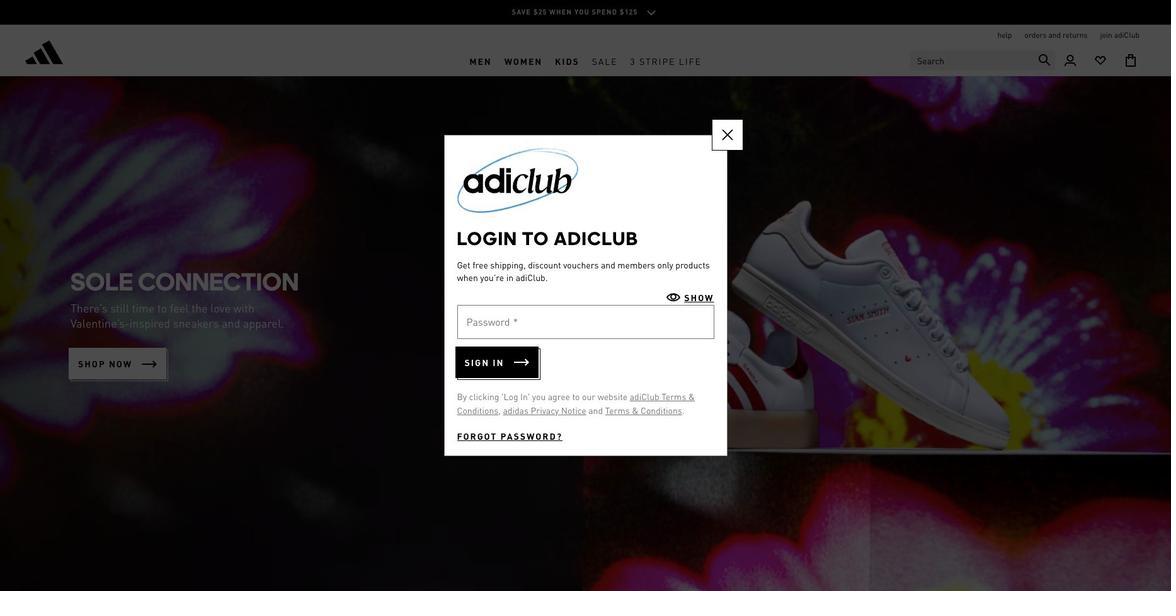 Task type: locate. For each thing, give the bounding box(es) containing it.
dialog
[[444, 119, 743, 456]]



Task type: describe. For each thing, give the bounding box(es) containing it.
main navigation element
[[281, 46, 891, 76]]

Password password field
[[457, 305, 714, 339]]

top image image
[[445, 136, 591, 213]]

2024 spring summer jason day image image
[[0, 76, 1171, 591]]



Task type: vqa. For each thing, say whether or not it's contained in the screenshot.
2024 spring summer jason day image
yes



